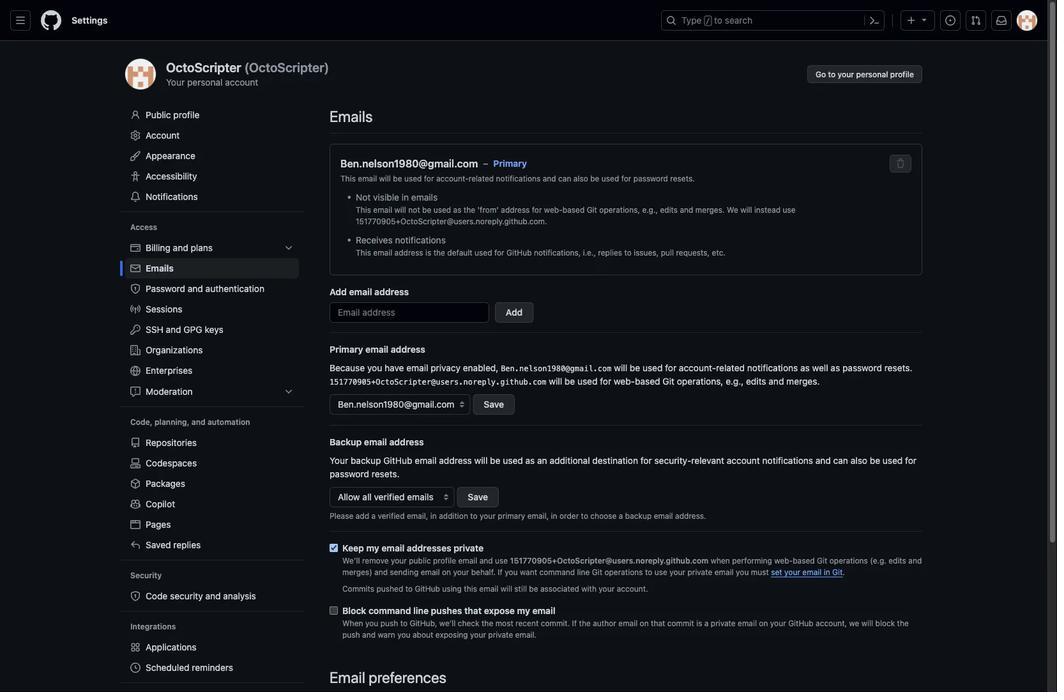 Task type: vqa. For each thing, say whether or not it's contained in the screenshot.
top operations
yes



Task type: locate. For each thing, give the bounding box(es) containing it.
you down primary email address
[[368, 362, 382, 373]]

email down 'backup email address'
[[415, 455, 437, 466]]

exposing
[[436, 630, 468, 639]]

email left . on the right
[[803, 568, 822, 577]]

address up add email address 'email field'
[[375, 286, 409, 297]]

github left using
[[415, 584, 440, 593]]

account
[[146, 130, 180, 141]]

merges. down well
[[787, 376, 820, 386]]

0 vertical spatial this
[[341, 174, 356, 183]]

2 horizontal spatial use
[[783, 205, 796, 214]]

and
[[543, 174, 557, 183], [680, 205, 694, 214], [173, 243, 188, 253], [188, 283, 203, 294], [166, 324, 181, 335], [769, 376, 785, 386], [192, 418, 206, 427], [816, 455, 832, 466], [480, 556, 493, 565], [909, 556, 923, 565], [375, 568, 388, 577], [205, 591, 221, 601], [362, 630, 376, 639]]

0 vertical spatial merges.
[[696, 205, 725, 214]]

billing
[[146, 243, 171, 253]]

1 vertical spatial that
[[651, 619, 666, 628]]

to right addition
[[471, 511, 478, 520]]

(e.g.
[[871, 556, 887, 565]]

2 horizontal spatial on
[[760, 619, 769, 628]]

0 horizontal spatial if
[[498, 568, 503, 577]]

0 horizontal spatial push
[[343, 630, 360, 639]]

2 email, from the left
[[528, 511, 549, 520]]

integrations
[[130, 622, 176, 631]]

to up the account.
[[646, 568, 653, 577]]

0 horizontal spatial related
[[469, 174, 494, 183]]

1 vertical spatial account-
[[679, 362, 717, 373]]

2 vertical spatial password
[[330, 469, 369, 479]]

push up warn
[[381, 619, 398, 628]]

0 vertical spatial based
[[563, 205, 585, 214]]

command down pushed
[[369, 605, 411, 616]]

a right add
[[372, 511, 376, 520]]

github inside your backup github email address will be used as an additional destination for security-relevant account notifications and can also be used for password resets.
[[384, 455, 413, 466]]

email up add email address 'email field'
[[349, 286, 372, 297]]

private inside when performing web-based git operations (e.g. edits and merges) and             sending email on your behalf. if you want command line git operations to use your private email you must
[[688, 568, 713, 577]]

backup
[[351, 455, 381, 466], [626, 511, 652, 520]]

0 vertical spatial use
[[783, 205, 796, 214]]

personal inside octoscripter (octoscripter) your personal account
[[187, 77, 223, 87]]

github
[[507, 248, 532, 257], [384, 455, 413, 466], [415, 584, 440, 593], [789, 619, 814, 628]]

replies right "i.e.,"
[[599, 248, 623, 257]]

0 horizontal spatial that
[[465, 605, 482, 616]]

1 vertical spatial 151770905+octoscripter@users.noreply.github.com
[[510, 556, 709, 565]]

github inside when you push to github, we'll check the most recent commit. if the author email on that commit is a private email on your github account, we will block the push and warn you about exposing your private email.
[[789, 619, 814, 628]]

email down behalf.
[[480, 584, 499, 593]]

@octoscripter image
[[125, 59, 156, 89]]

1 vertical spatial save
[[468, 492, 488, 502]]

code
[[146, 591, 168, 601]]

1 horizontal spatial my
[[518, 605, 530, 616]]

2 horizontal spatial password
[[843, 362, 883, 373]]

0 vertical spatial 151770905+octoscripter@users.noreply.github.com
[[330, 377, 547, 386]]

the right block
[[898, 619, 910, 628]]

2 horizontal spatial resets.
[[885, 362, 913, 373]]

operations, inside not visible in emails this email will not be used as the 'from' address for web-based git operations, e.g., edits and merges. we will instead use 151770905+octoscripter@users.noreply.github.com.
[[600, 205, 641, 214]]

0 horizontal spatial backup
[[351, 455, 381, 466]]

private down most
[[489, 630, 513, 639]]

if right behalf.
[[498, 568, 503, 577]]

line up github,
[[414, 605, 429, 616]]

profile down addresses
[[433, 556, 456, 565]]

to inside the receives notifications this email address is the default used for github notifications, i.e., replies to issues, pull requests, etc.
[[625, 248, 632, 257]]

email, right verified
[[407, 511, 429, 520]]

a
[[372, 511, 376, 520], [619, 511, 624, 520], [705, 619, 709, 628]]

operations, inside because you have email privacy enabled, ben.nelson1980@gmail.com will be used for account-related notifications as well as password resets. 151770905+octoscripter@users.noreply.github.com will be used for web-based git operations, e.g., edits and merges.
[[677, 376, 724, 386]]

you inside because you have email privacy enabled, ben.nelson1980@gmail.com will be used for account-related notifications as well as password resets. 151770905+octoscripter@users.noreply.github.com will be used for web-based git operations, e.g., edits and merges.
[[368, 362, 382, 373]]

enterprises
[[146, 365, 193, 376]]

backup down 'backup email address'
[[351, 455, 381, 466]]

1 vertical spatial replies
[[173, 540, 201, 550]]

email right "have"
[[407, 362, 429, 373]]

primary
[[498, 511, 526, 520]]

1 vertical spatial edits
[[747, 376, 767, 386]]

1 horizontal spatial related
[[717, 362, 745, 373]]

as inside your backup github email address will be used as an additional destination for security-relevant account notifications and can also be used for password resets.
[[526, 455, 535, 466]]

1 vertical spatial if
[[572, 619, 577, 628]]

edits
[[661, 205, 678, 214], [747, 376, 767, 386], [889, 556, 907, 565]]

issue opened image
[[946, 15, 956, 26]]

author
[[593, 619, 617, 628]]

copilot
[[146, 499, 175, 509]]

as inside not visible in emails this email will not be used as the 'from' address for web-based git operations, e.g., edits and merges. we will instead use 151770905+octoscripter@users.noreply.github.com.
[[454, 205, 462, 214]]

your down check at the bottom
[[470, 630, 486, 639]]

the inside not visible in emails this email will not be used as the 'from' address for web-based git operations, e.g., edits and merges. we will instead use 151770905+octoscripter@users.noreply.github.com.
[[464, 205, 476, 214]]

profile inside keep email address private element
[[433, 556, 456, 565]]

add
[[330, 286, 347, 297], [506, 307, 523, 318]]

1 horizontal spatial account-
[[679, 362, 717, 373]]

used inside the receives notifications this email address is the default used for github notifications, i.e., replies to issues, pull requests, etc.
[[475, 248, 493, 257]]

line up with
[[578, 568, 590, 577]]

1 vertical spatial also
[[851, 455, 868, 466]]

0 vertical spatial e.g.,
[[643, 205, 658, 214]]

code, planning, and automation
[[130, 418, 250, 427]]

if right 'commit.'
[[572, 619, 577, 628]]

in
[[402, 192, 409, 202], [431, 511, 437, 520], [551, 511, 558, 520], [824, 568, 831, 577]]

your backup github email address will be used as an additional destination for security-relevant account notifications and can also be used for password resets.
[[330, 455, 917, 479]]

i.e.,
[[583, 248, 596, 257]]

repo image
[[130, 438, 141, 448]]

accessibility image
[[130, 171, 141, 182]]

code security and analysis link
[[125, 586, 299, 607]]

save for backup email address
[[468, 492, 488, 502]]

1 vertical spatial resets.
[[885, 362, 913, 373]]

1 horizontal spatial email,
[[528, 511, 549, 520]]

codespaces link
[[125, 453, 299, 474]]

0 vertical spatial also
[[574, 174, 589, 183]]

to right /
[[715, 15, 723, 26]]

copilot link
[[125, 494, 299, 515]]

address down "not" at the left top of page
[[395, 248, 424, 257]]

codespaces image
[[130, 458, 141, 469]]

git pull request image
[[972, 15, 982, 26]]

address.
[[676, 511, 707, 520]]

packages
[[146, 478, 185, 489]]

1 vertical spatial operations
[[605, 568, 643, 577]]

based
[[563, 205, 585, 214], [635, 376, 661, 386], [793, 556, 815, 565]]

and inside because you have email privacy enabled, ben.nelson1980@gmail.com will be used for account-related notifications as well as password resets. 151770905+octoscripter@users.noreply.github.com will be used for web-based git operations, e.g., edits and merges.
[[769, 376, 785, 386]]

add for add
[[506, 307, 523, 318]]

instead
[[755, 205, 781, 214]]

151770905+octoscripter@users.noreply.github.com inside keep email address private element
[[510, 556, 709, 565]]

2 vertical spatial based
[[793, 556, 815, 565]]

0 horizontal spatial can
[[559, 174, 572, 183]]

1 horizontal spatial can
[[834, 455, 849, 466]]

type
[[682, 15, 702, 26]]

0 horizontal spatial e.g.,
[[643, 205, 658, 214]]

addition
[[439, 511, 468, 520]]

plus image
[[907, 15, 917, 26]]

0 vertical spatial push
[[381, 619, 398, 628]]

paintbrush image
[[130, 151, 141, 161]]

0 horizontal spatial profile
[[173, 110, 200, 120]]

add for add email address
[[330, 286, 347, 297]]

replies inside "link"
[[173, 540, 201, 550]]

0 vertical spatial save button
[[473, 394, 515, 415]]

personal down octoscripter at the top left
[[187, 77, 223, 87]]

1 horizontal spatial ben.nelson1980@gmail.com
[[501, 364, 612, 373]]

151770905+octoscripter@users.noreply.github.com inside because you have email privacy enabled, ben.nelson1980@gmail.com will be used for account-related notifications as well as password resets. 151770905+octoscripter@users.noreply.github.com will be used for web-based git operations, e.g., edits and merges.
[[330, 377, 547, 386]]

0 horizontal spatial use
[[495, 556, 508, 565]]

on down must
[[760, 619, 769, 628]]

also inside your backup github email address will be used as an additional destination for security-relevant account notifications and can also be used for password resets.
[[851, 455, 868, 466]]

your down backup
[[330, 455, 348, 466]]

replies inside the receives notifications this email address is the default used for github notifications, i.e., replies to issues, pull requests, etc.
[[599, 248, 623, 257]]

private
[[454, 543, 484, 553], [688, 568, 713, 577], [711, 619, 736, 628], [489, 630, 513, 639]]

please
[[330, 511, 354, 520]]

if inside when performing web-based git operations (e.g. edits and merges) and             sending email on your behalf. if you want command line git operations to use your private email you must
[[498, 568, 503, 577]]

on inside when performing web-based git operations (e.g. edits and merges) and             sending email on your behalf. if you want command line git operations to use your private email you must
[[442, 568, 451, 577]]

1 vertical spatial this
[[356, 205, 371, 214]]

save down enabled,
[[484, 399, 504, 410]]

my up recent
[[518, 605, 530, 616]]

1 horizontal spatial your
[[330, 455, 348, 466]]

primary email address
[[330, 344, 426, 354]]

2 horizontal spatial web-
[[775, 556, 793, 565]]

primary up because
[[330, 344, 363, 354]]

0 vertical spatial password
[[634, 174, 669, 183]]

2 horizontal spatial edits
[[889, 556, 907, 565]]

we'll
[[343, 556, 360, 565]]

use inside not visible in emails this email will not be used as the 'from' address for web-based git operations, e.g., edits and merges. we will instead use 151770905+octoscripter@users.noreply.github.com.
[[783, 205, 796, 214]]

github left notifications,
[[507, 248, 532, 257]]

replies right saved
[[173, 540, 201, 550]]

profile for we'll remove your public profile email and use 151770905+octoscripter@users.noreply.github.com
[[433, 556, 456, 565]]

0 horizontal spatial email,
[[407, 511, 429, 520]]

0 vertical spatial if
[[498, 568, 503, 577]]

1 horizontal spatial is
[[697, 619, 703, 628]]

for inside not visible in emails this email will not be used as the 'from' address for web-based git operations, e.g., edits and merges. we will instead use 151770905+octoscripter@users.noreply.github.com.
[[532, 205, 542, 214]]

profile down plus image
[[891, 70, 915, 79]]

privacy
[[431, 362, 461, 373]]

my
[[367, 543, 380, 553], [518, 605, 530, 616]]

0 horizontal spatial primary
[[330, 344, 363, 354]]

2 vertical spatial web-
[[775, 556, 793, 565]]

0 horizontal spatial emails
[[146, 263, 174, 274]]

in inside not visible in emails this email will not be used as the 'from' address for web-based git operations, e.g., edits and merges. we will instead use 151770905+octoscripter@users.noreply.github.com.
[[402, 192, 409, 202]]

151770905+octoscripter@users.noreply.github.com up with
[[510, 556, 709, 565]]

notifications inside the receives notifications this email address is the default used for github notifications, i.e., replies to issues, pull requests, etc.
[[395, 235, 446, 245]]

web- inside not visible in emails this email will not be used as the 'from' address for web-based git operations, e.g., edits and merges. we will instead use 151770905+octoscripter@users.noreply.github.com.
[[544, 205, 563, 214]]

0 vertical spatial command
[[540, 568, 575, 577]]

1 horizontal spatial backup
[[626, 511, 652, 520]]

moderation
[[146, 386, 193, 397]]

merges. inside because you have email privacy enabled, ben.nelson1980@gmail.com will be used for account-related notifications as well as password resets. 151770905+octoscripter@users.noreply.github.com will be used for web-based git operations, e.g., edits and merges.
[[787, 376, 820, 386]]

a inside when you push to github, we'll check the most recent commit. if the author email on that commit is a private email on your github account, we will block the push and warn you about exposing your private email.
[[705, 619, 709, 628]]

0 vertical spatial is
[[426, 248, 432, 257]]

web-
[[544, 205, 563, 214], [614, 376, 635, 386], [775, 556, 793, 565]]

your right the go
[[838, 70, 855, 79]]

0 horizontal spatial web-
[[544, 205, 563, 214]]

2 horizontal spatial profile
[[891, 70, 915, 79]]

0 vertical spatial replies
[[599, 248, 623, 257]]

notifications inside your backup github email address will be used as an additional destination for security-relevant account notifications and can also be used for password resets.
[[763, 455, 814, 466]]

2 vertical spatial use
[[655, 568, 668, 577]]

commit
[[668, 619, 695, 628]]

octoscripter
[[166, 60, 241, 75]]

email right author
[[619, 619, 638, 628]]

be inside keep email address private element
[[529, 584, 539, 593]]

personal for (octoscripter)
[[187, 77, 223, 87]]

search
[[725, 15, 753, 26]]

1 vertical spatial emails
[[146, 263, 174, 274]]

github down 'backup email address'
[[384, 455, 413, 466]]

private up behalf.
[[454, 543, 484, 553]]

keep
[[343, 543, 364, 553]]

email inside not visible in emails this email will not be used as the 'from' address for web-based git operations, e.g., edits and merges. we will instead use 151770905+octoscripter@users.noreply.github.com.
[[373, 205, 393, 214]]

None checkbox
[[330, 607, 338, 615]]

web- inside when performing web-based git operations (e.g. edits and merges) and             sending email on your behalf. if you want command line git operations to use your private email you must
[[775, 556, 793, 565]]

1 horizontal spatial personal
[[857, 70, 889, 79]]

0 horizontal spatial personal
[[187, 77, 223, 87]]

e.g., inside not visible in emails this email will not be used as the 'from' address for web-based git operations, e.g., edits and merges. we will instead use 151770905+octoscripter@users.noreply.github.com.
[[643, 205, 658, 214]]

merges. left we
[[696, 205, 725, 214]]

0 vertical spatial ben.nelson1980@gmail.com
[[341, 158, 478, 170]]

email inside the receives notifications this email address is the default used for github notifications, i.e., replies to issues, pull requests, etc.
[[373, 248, 393, 257]]

push down when
[[343, 630, 360, 639]]

address inside not visible in emails this email will not be used as the 'from' address for web-based git operations, e.g., edits and merges. we will instead use 151770905+octoscripter@users.noreply.github.com.
[[501, 205, 530, 214]]

edits inside because you have email privacy enabled, ben.nelson1980@gmail.com will be used for account-related notifications as well as password resets. 151770905+octoscripter@users.noreply.github.com will be used for web-based git operations, e.g., edits and merges.
[[747, 376, 767, 386]]

you down performing
[[736, 568, 749, 577]]

block command line pushes that expose my email
[[343, 605, 556, 616]]

1 vertical spatial e.g.,
[[726, 376, 744, 386]]

0 horizontal spatial password
[[330, 469, 369, 479]]

1 horizontal spatial account
[[727, 455, 761, 466]]

1 horizontal spatial push
[[381, 619, 398, 628]]

order
[[560, 511, 579, 520]]

that left commit
[[651, 619, 666, 628]]

email
[[358, 174, 377, 183], [373, 205, 393, 214], [373, 248, 393, 257], [349, 286, 372, 297], [366, 344, 389, 354], [407, 362, 429, 373], [364, 437, 387, 447], [415, 455, 437, 466], [654, 511, 674, 520], [382, 543, 405, 553], [459, 556, 478, 565], [421, 568, 440, 577], [715, 568, 734, 577], [803, 568, 822, 577], [480, 584, 499, 593], [533, 605, 556, 616], [619, 619, 638, 628], [738, 619, 757, 628]]

notifications
[[496, 174, 541, 183], [395, 235, 446, 245], [748, 362, 799, 373], [763, 455, 814, 466]]

your up commit
[[670, 568, 686, 577]]

address up addition
[[439, 455, 472, 466]]

0 horizontal spatial a
[[372, 511, 376, 520]]

broadcast image
[[130, 304, 141, 314]]

151770905+octoscripter@users.noreply.github.com down privacy
[[330, 377, 547, 386]]

used
[[405, 174, 422, 183], [602, 174, 620, 183], [434, 205, 451, 214], [475, 248, 493, 257], [643, 362, 663, 373], [578, 376, 598, 386], [503, 455, 523, 466], [883, 455, 903, 466]]

add
[[356, 511, 369, 520]]

1 email, from the left
[[407, 511, 429, 520]]

pushed
[[377, 584, 404, 593]]

command up associated
[[540, 568, 575, 577]]

save
[[484, 399, 504, 410], [468, 492, 488, 502]]

package image
[[130, 479, 141, 489]]

0 horizontal spatial command
[[369, 605, 411, 616]]

email up not
[[358, 174, 377, 183]]

email down must
[[738, 619, 757, 628]]

operations
[[830, 556, 869, 565], [605, 568, 643, 577]]

have
[[385, 362, 404, 373]]

pull
[[661, 248, 674, 257]]

we
[[850, 619, 860, 628]]

block
[[343, 605, 367, 616]]

commits pushed to github using this email will still be associated with your account.
[[343, 584, 649, 593]]

personal right the go
[[857, 70, 889, 79]]

0 vertical spatial add
[[330, 286, 347, 297]]

password
[[634, 174, 669, 183], [843, 362, 883, 373], [330, 469, 369, 479]]

address inside your backup github email address will be used as an additional destination for security-relevant account notifications and can also be used for password resets.
[[439, 455, 472, 466]]

save for primary email address
[[484, 399, 504, 410]]

none checkbox inside keep email address private element
[[330, 544, 338, 552]]

requests,
[[677, 248, 710, 257]]

a right commit
[[705, 619, 709, 628]]

1 vertical spatial use
[[495, 556, 508, 565]]

the left the default
[[434, 248, 445, 257]]

your right with
[[599, 584, 615, 593]]

command inside when performing web-based git operations (e.g. edits and merges) and             sending email on your behalf. if you want command line git operations to use your private email you must
[[540, 568, 575, 577]]

in up "not" at the left top of page
[[402, 192, 409, 202]]

save button for backup email address
[[457, 487, 499, 508]]

0 vertical spatial save
[[484, 399, 504, 410]]

my up remove
[[367, 543, 380, 553]]

as up 151770905+octoscripter@users.noreply.github.com.
[[454, 205, 462, 214]]

save button up addition
[[457, 487, 499, 508]]

bell image
[[130, 192, 141, 202]]

keys
[[205, 324, 224, 335]]

remove
[[362, 556, 389, 565]]

scheduled reminders link
[[125, 658, 299, 678]]

operations up the account.
[[605, 568, 643, 577]]

1 horizontal spatial e.g.,
[[726, 376, 744, 386]]

web- inside because you have email privacy enabled, ben.nelson1980@gmail.com will be used for account-related notifications as well as password resets. 151770905+octoscripter@users.noreply.github.com will be used for web-based git operations, e.g., edits and merges.
[[614, 376, 635, 386]]

in left . on the right
[[824, 568, 831, 577]]

0 vertical spatial backup
[[351, 455, 381, 466]]

your
[[166, 77, 185, 87], [330, 455, 348, 466]]

security
[[130, 571, 162, 580]]

0 vertical spatial account-
[[437, 174, 469, 183]]

1 horizontal spatial add
[[506, 307, 523, 318]]

2 vertical spatial this
[[356, 248, 371, 257]]

1 horizontal spatial merges.
[[787, 376, 820, 386]]

address right 'from'
[[501, 205, 530, 214]]

an
[[538, 455, 548, 466]]

operations up . on the right
[[830, 556, 869, 565]]

account right relevant on the bottom
[[727, 455, 761, 466]]

0 horizontal spatial also
[[574, 174, 589, 183]]

on down the account.
[[640, 619, 649, 628]]

reply image
[[130, 540, 141, 550]]

security
[[170, 591, 203, 601]]

if
[[498, 568, 503, 577], [572, 619, 577, 628]]

1 vertical spatial operations,
[[677, 376, 724, 386]]

ben.nelson1980@gmail.com
[[341, 158, 478, 170], [501, 364, 612, 373]]

save up addition
[[468, 492, 488, 502]]

2 vertical spatial resets.
[[372, 469, 400, 479]]

1 horizontal spatial that
[[651, 619, 666, 628]]

0 vertical spatial my
[[367, 543, 380, 553]]

2 vertical spatial profile
[[433, 556, 456, 565]]

copilot image
[[130, 499, 141, 509]]

the left 'from'
[[464, 205, 476, 214]]

None checkbox
[[330, 544, 338, 552]]

replies
[[599, 248, 623, 257], [173, 540, 201, 550]]

password inside because you have email privacy enabled, ben.nelson1980@gmail.com will be used for account-related notifications as well as password resets. 151770905+octoscripter@users.noreply.github.com will be used for web-based git operations, e.g., edits and merges.
[[843, 362, 883, 373]]

2 horizontal spatial based
[[793, 556, 815, 565]]

this inside the receives notifications this email address is the default used for github notifications, i.e., replies to issues, pull requests, etc.
[[356, 248, 371, 257]]

email down receives
[[373, 248, 393, 257]]

backup right choose
[[626, 511, 652, 520]]

block command line pushes that expose email element
[[330, 604, 923, 640]]

merges.
[[696, 205, 725, 214], [787, 376, 820, 386]]

0 vertical spatial primary
[[494, 158, 527, 169]]

emails
[[412, 192, 438, 202]]

a right choose
[[619, 511, 624, 520]]

add inside button
[[506, 307, 523, 318]]

can
[[559, 174, 572, 183], [834, 455, 849, 466]]

github,
[[410, 619, 438, 628]]

to left github,
[[401, 619, 408, 628]]

1 vertical spatial your
[[330, 455, 348, 466]]

use inside when performing web-based git operations (e.g. edits and merges) and             sending email on your behalf. if you want command line git operations to use your private email you must
[[655, 568, 668, 577]]

will inside when you push to github, we'll check the most recent commit. if the author email on that commit is a private email on your github account, we will block the push and warn you about exposing your private email.
[[862, 619, 874, 628]]

notifications inside because you have email privacy enabled, ben.nelson1980@gmail.com will be used for account-related notifications as well as password resets. 151770905+octoscripter@users.noreply.github.com will be used for web-based git operations, e.g., edits and merges.
[[748, 362, 799, 373]]

1 horizontal spatial replies
[[599, 248, 623, 257]]

backup inside your backup github email address will be used as an additional destination for security-relevant account notifications and can also be used for password resets.
[[351, 455, 381, 466]]

profile right "public"
[[173, 110, 200, 120]]

0 horizontal spatial edits
[[661, 205, 678, 214]]

we
[[727, 205, 739, 214]]

as left an
[[526, 455, 535, 466]]

my inside block command line pushes that expose email element
[[518, 605, 530, 616]]

0 vertical spatial account
[[225, 77, 258, 87]]

email up remove
[[382, 543, 405, 553]]

0 horizontal spatial ben.nelson1980@gmail.com
[[341, 158, 478, 170]]

when performing web-based git operations (e.g. edits and merges) and             sending email on your behalf. if you want command line git operations to use your private email you must
[[343, 556, 923, 577]]

organizations link
[[125, 340, 299, 361]]

for
[[424, 174, 434, 183], [622, 174, 632, 183], [532, 205, 542, 214], [495, 248, 505, 257], [666, 362, 677, 373], [600, 376, 612, 386], [641, 455, 652, 466], [906, 455, 917, 466]]

based inside when performing web-based git operations (e.g. edits and merges) and             sending email on your behalf. if you want command line git operations to use your private email you must
[[793, 556, 815, 565]]

public profile link
[[125, 105, 299, 125]]

0 horizontal spatial operations,
[[600, 205, 641, 214]]

1 horizontal spatial command
[[540, 568, 575, 577]]

password and authentication
[[146, 283, 265, 294]]

0 horizontal spatial replies
[[173, 540, 201, 550]]

email down visible
[[373, 205, 393, 214]]

used inside not visible in emails this email will not be used as the 'from' address for web-based git operations, e.g., edits and merges. we will instead use 151770905+octoscripter@users.noreply.github.com.
[[434, 205, 451, 214]]

e.g., inside because you have email privacy enabled, ben.nelson1980@gmail.com will be used for account-related notifications as well as password resets. 151770905+octoscripter@users.noreply.github.com will be used for web-based git operations, e.g., edits and merges.
[[726, 376, 744, 386]]

account down octoscripter at the top left
[[225, 77, 258, 87]]

not
[[409, 205, 420, 214]]

1 horizontal spatial resets.
[[671, 174, 695, 183]]

account- inside because you have email privacy enabled, ben.nelson1980@gmail.com will be used for account-related notifications as well as password resets. 151770905+octoscripter@users.noreply.github.com will be used for web-based git operations, e.g., edits and merges.
[[679, 362, 717, 373]]

on
[[442, 568, 451, 577], [640, 619, 649, 628], [760, 619, 769, 628]]

account inside octoscripter (octoscripter) your personal account
[[225, 77, 258, 87]]

private down when
[[688, 568, 713, 577]]

saved replies link
[[125, 535, 299, 555]]

organization image
[[130, 345, 141, 355]]

shield lock image
[[130, 284, 141, 294]]

0 vertical spatial line
[[578, 568, 590, 577]]

0 horizontal spatial account
[[225, 77, 258, 87]]

github left the account,
[[789, 619, 814, 628]]

that up check at the bottom
[[465, 605, 482, 616]]



Task type: describe. For each thing, give the bounding box(es) containing it.
your up using
[[453, 568, 469, 577]]

not visible in emails this email will not be used as the 'from' address for web-based git operations, e.g., edits and merges. we will instead use 151770905+octoscripter@users.noreply.github.com.
[[356, 192, 796, 226]]

appearance
[[146, 151, 195, 161]]

key image
[[130, 325, 141, 335]]

clock image
[[130, 663, 141, 673]]

mail image
[[130, 263, 141, 274]]

want
[[520, 568, 538, 577]]

1 horizontal spatial a
[[619, 511, 624, 520]]

when
[[343, 619, 363, 628]]

be inside not visible in emails this email will not be used as the 'from' address for web-based git operations, e.g., edits and merges. we will instead use 151770905+octoscripter@users.noreply.github.com.
[[423, 205, 432, 214]]

account.
[[617, 584, 649, 593]]

edits inside when performing web-based git operations (e.g. edits and merges) and             sending email on your behalf. if you want command line git operations to use your private email you must
[[889, 556, 907, 565]]

is inside the receives notifications this email address is the default used for github notifications, i.e., replies to issues, pull requests, etc.
[[426, 248, 432, 257]]

email right backup
[[364, 437, 387, 447]]

address right backup
[[390, 437, 424, 447]]

/
[[706, 17, 711, 26]]

in inside keep email address private element
[[824, 568, 831, 577]]

based inside because you have email privacy enabled, ben.nelson1980@gmail.com will be used for account-related notifications as well as password resets. 151770905+octoscripter@users.noreply.github.com will be used for web-based git operations, e.g., edits and merges.
[[635, 376, 661, 386]]

email up "have"
[[366, 344, 389, 354]]

applications link
[[125, 637, 299, 658]]

to inside when performing web-based git operations (e.g. edits and merges) and             sending email on your behalf. if you want command line git operations to use your private email you must
[[646, 568, 653, 577]]

emails inside the access list
[[146, 263, 174, 274]]

notifications image
[[997, 15, 1007, 26]]

scheduled reminders
[[146, 663, 233, 673]]

browser image
[[130, 520, 141, 530]]

go to your personal profile link
[[808, 65, 923, 83]]

in left order
[[551, 511, 558, 520]]

as right well
[[831, 362, 841, 373]]

is inside when you push to github, we'll check the most recent commit. if the author email on that commit is a private email on your github account, we will block the push and warn you about exposing your private email.
[[697, 619, 703, 628]]

account inside your backup github email address will be used as an additional destination for security-relevant account notifications and can also be used for password resets.
[[727, 455, 761, 466]]

and inside when you push to github, we'll check the most recent commit. if the author email on that commit is a private email on your github account, we will block the push and warn you about exposing your private email.
[[362, 630, 376, 639]]

ben.nelson1980@gmail.com – primary
[[341, 158, 527, 170]]

moderation button
[[125, 382, 299, 402]]

0 vertical spatial resets.
[[671, 174, 695, 183]]

using
[[443, 584, 462, 593]]

choose
[[591, 511, 617, 520]]

edits inside not visible in emails this email will not be used as the 'from' address for web-based git operations, e.g., edits and merges. we will instead use 151770905+octoscripter@users.noreply.github.com.
[[661, 205, 678, 214]]

integrations list
[[125, 637, 299, 678]]

repositories
[[146, 438, 197, 448]]

behalf.
[[472, 568, 496, 577]]

password
[[146, 283, 185, 294]]

codespaces
[[146, 458, 197, 469]]

none checkbox inside block command line pushes that expose email element
[[330, 607, 338, 615]]

1 horizontal spatial password
[[634, 174, 669, 183]]

additional
[[550, 455, 590, 466]]

private right commit
[[711, 619, 736, 628]]

will inside your backup github email address will be used as an additional destination for security-relevant account notifications and can also be used for password resets.
[[475, 455, 488, 466]]

pages
[[146, 519, 171, 530]]

sessions
[[146, 304, 182, 314]]

analysis
[[223, 591, 256, 601]]

profile for go to your personal profile
[[891, 70, 915, 79]]

personal for to
[[857, 70, 889, 79]]

your right "set"
[[785, 568, 801, 577]]

saved replies
[[146, 540, 201, 550]]

please add a verified email, in addition to your primary email, in order to choose a backup email address.
[[330, 511, 707, 520]]

accessibility link
[[125, 166, 299, 187]]

email down public
[[421, 568, 440, 577]]

email up behalf.
[[459, 556, 478, 565]]

sessions link
[[125, 299, 299, 320]]

ssh and gpg keys
[[146, 324, 224, 335]]

not
[[356, 192, 371, 202]]

for inside the receives notifications this email address is the default used for github notifications, i.e., replies to issues, pull requests, etc.
[[495, 248, 505, 257]]

that inside when you push to github, we'll check the most recent commit. if the author email on that commit is a private email on your github account, we will block the push and warn you about exposing your private email.
[[651, 619, 666, 628]]

merges. inside not visible in emails this email will not be used as the 'from' address for web-based git operations, e.g., edits and merges. we will instead use 151770905+octoscripter@users.noreply.github.com.
[[696, 205, 725, 214]]

save button for primary email address
[[473, 394, 515, 415]]

'from'
[[478, 205, 499, 214]]

git inside not visible in emails this email will not be used as the 'from' address for web-based git operations, e.g., edits and merges. we will instead use 151770905+octoscripter@users.noreply.github.com.
[[587, 205, 598, 214]]

this inside not visible in emails this email will not be used as the 'from' address for web-based git operations, e.g., edits and merges. we will instead use 151770905+octoscripter@users.noreply.github.com.
[[356, 205, 371, 214]]

151770905+octoscripter@users.noreply.github.com.
[[356, 217, 548, 226]]

email down when
[[715, 568, 734, 577]]

line inside when performing web-based git operations (e.g. edits and merges) and             sending email on your behalf. if you want command line git operations to use your private email you must
[[578, 568, 590, 577]]

applications
[[146, 642, 197, 653]]

0 vertical spatial operations
[[830, 556, 869, 565]]

github inside the receives notifications this email address is the default used for github notifications, i.e., replies to issues, pull requests, etc.
[[507, 248, 532, 257]]

you left want
[[505, 568, 518, 577]]

your inside octoscripter (octoscripter) your personal account
[[166, 77, 185, 87]]

.
[[843, 568, 846, 577]]

to inside when you push to github, we'll check the most recent commit. if the author email on that commit is a private email on your github account, we will block the push and warn you about exposing your private email.
[[401, 619, 408, 628]]

your inside go to your personal profile link
[[838, 70, 855, 79]]

preferences
[[369, 669, 447, 687]]

1 vertical spatial profile
[[173, 110, 200, 120]]

gear image
[[130, 130, 141, 141]]

git inside because you have email privacy enabled, ben.nelson1980@gmail.com will be used for account-related notifications as well as password resets. 151770905+octoscripter@users.noreply.github.com will be used for web-based git operations, e.g., edits and merges.
[[663, 376, 675, 386]]

organizations
[[146, 345, 203, 355]]

commits
[[343, 584, 375, 593]]

this
[[464, 584, 477, 593]]

0 vertical spatial that
[[465, 605, 482, 616]]

code,
[[130, 418, 153, 427]]

access
[[130, 223, 157, 232]]

address inside the receives notifications this email address is the default used for github notifications, i.e., replies to issues, pull requests, etc.
[[395, 248, 424, 257]]

shield lock image
[[130, 591, 141, 601]]

your down "set"
[[771, 619, 787, 628]]

trash image
[[896, 159, 906, 169]]

go
[[816, 70, 827, 79]]

notifications
[[146, 191, 198, 202]]

octoscripter (octoscripter) your personal account
[[166, 60, 329, 87]]

settings
[[72, 15, 108, 26]]

in left addition
[[431, 511, 437, 520]]

we'll
[[440, 619, 456, 628]]

keep email address private element
[[330, 541, 923, 594]]

appearance link
[[125, 146, 299, 166]]

1 vertical spatial command
[[369, 605, 411, 616]]

receives notifications this email address is the default used for github notifications, i.e., replies to issues, pull requests, etc.
[[356, 235, 726, 257]]

email inside your backup github email address will be used as an additional destination for security-relevant account notifications and can also be used for password resets.
[[415, 455, 437, 466]]

you right warn
[[398, 630, 411, 639]]

your up sending
[[391, 556, 407, 565]]

when you push to github, we'll check the most recent commit. if the author email on that commit is a private email on your github account, we will block the push and warn you about exposing your private email.
[[343, 619, 910, 639]]

resets. inside your backup github email address will be used as an additional destination for security-relevant account notifications and can also be used for password resets.
[[372, 469, 400, 479]]

the left author
[[579, 619, 591, 628]]

and inside not visible in emails this email will not be used as the 'from' address for web-based git operations, e.g., edits and merges. we will instead use 151770905+octoscripter@users.noreply.github.com.
[[680, 205, 694, 214]]

scheduled
[[146, 663, 190, 673]]

still
[[515, 584, 527, 593]]

email inside because you have email privacy enabled, ben.nelson1980@gmail.com will be used for account-related notifications as well as password resets. 151770905+octoscripter@users.noreply.github.com will be used for web-based git operations, e.g., edits and merges.
[[407, 362, 429, 373]]

type / to search
[[682, 15, 753, 26]]

password and authentication link
[[125, 279, 299, 299]]

automation
[[208, 418, 250, 427]]

gpg
[[184, 324, 202, 335]]

my inside keep email address private element
[[367, 543, 380, 553]]

password inside your backup github email address will be used as an additional destination for security-relevant account notifications and can also be used for password resets.
[[330, 469, 369, 479]]

person image
[[130, 110, 141, 120]]

to right the go
[[829, 70, 836, 79]]

1 horizontal spatial on
[[640, 619, 649, 628]]

related inside because you have email privacy enabled, ben.nelson1980@gmail.com will be used for account-related notifications as well as password resets. 151770905+octoscripter@users.noreply.github.com will be used for web-based git operations, e.g., edits and merges.
[[717, 362, 745, 373]]

addresses
[[407, 543, 452, 553]]

when
[[711, 556, 731, 565]]

about
[[413, 630, 434, 639]]

Add email address email field
[[330, 302, 490, 323]]

globe image
[[130, 366, 141, 376]]

warn
[[378, 630, 396, 639]]

the left most
[[482, 619, 494, 628]]

code, planning, and automation list
[[125, 433, 299, 555]]

command palette image
[[870, 15, 880, 26]]

will inside keep email address private element
[[501, 584, 513, 593]]

and inside dropdown button
[[173, 243, 188, 253]]

email left address.
[[654, 511, 674, 520]]

email up 'commit.'
[[533, 605, 556, 616]]

to right order
[[581, 511, 589, 520]]

performing
[[733, 556, 773, 565]]

–
[[483, 158, 489, 169]]

0 horizontal spatial operations
[[605, 568, 643, 577]]

set
[[772, 568, 783, 577]]

most
[[496, 619, 514, 628]]

planning,
[[155, 418, 190, 427]]

you up warn
[[366, 619, 379, 628]]

emails link
[[125, 258, 299, 279]]

1 vertical spatial line
[[414, 605, 429, 616]]

billing and plans
[[146, 243, 213, 253]]

packages link
[[125, 474, 299, 494]]

can inside your backup github email address will be used as an additional destination for security-relevant account notifications and can also be used for password resets.
[[834, 455, 849, 466]]

to down sending
[[406, 584, 413, 593]]

accessibility
[[146, 171, 197, 182]]

your inside your backup github email address will be used as an additional destination for security-relevant account notifications and can also be used for password resets.
[[330, 455, 348, 466]]

access list
[[125, 238, 299, 402]]

and inside your backup github email address will be used as an additional destination for security-relevant account notifications and can also be used for password resets.
[[816, 455, 832, 466]]

your left primary
[[480, 511, 496, 520]]

verified
[[378, 511, 405, 520]]

because
[[330, 362, 365, 373]]

add email address
[[330, 286, 409, 297]]

0 horizontal spatial account-
[[437, 174, 469, 183]]

public profile
[[146, 110, 200, 120]]

0 vertical spatial related
[[469, 174, 494, 183]]

1 vertical spatial primary
[[330, 344, 363, 354]]

if inside when you push to github, we'll check the most recent commit. if the author email on that commit is a private email on your github account, we will block the push and warn you about exposing your private email.
[[572, 619, 577, 628]]

code security and analysis
[[146, 591, 256, 601]]

resets. inside because you have email privacy enabled, ben.nelson1980@gmail.com will be used for account-related notifications as well as password resets. 151770905+octoscripter@users.noreply.github.com will be used for web-based git operations, e.g., edits and merges.
[[885, 362, 913, 373]]

1 vertical spatial push
[[343, 630, 360, 639]]

public
[[409, 556, 431, 565]]

triangle down image
[[920, 14, 930, 25]]

github inside keep email address private element
[[415, 584, 440, 593]]

notifications,
[[534, 248, 581, 257]]

add button
[[495, 302, 534, 323]]

0 vertical spatial emails
[[330, 107, 373, 125]]

based inside not visible in emails this email will not be used as the 'from' address for web-based git operations, e.g., edits and merges. we will instead use 151770905+octoscripter@users.noreply.github.com.
[[563, 205, 585, 214]]

ssh
[[146, 324, 163, 335]]

apps image
[[130, 642, 141, 653]]

keep my email addresses private
[[343, 543, 484, 553]]

merges)
[[343, 568, 372, 577]]

homepage image
[[41, 10, 61, 31]]

ben.nelson1980@gmail.com inside because you have email privacy enabled, ben.nelson1980@gmail.com will be used for account-related notifications as well as password resets. 151770905+octoscripter@users.noreply.github.com will be used for web-based git operations, e.g., edits and merges.
[[501, 364, 612, 373]]

the inside the receives notifications this email address is the default used for github notifications, i.e., replies to issues, pull requests, etc.
[[434, 248, 445, 257]]

saved
[[146, 540, 171, 550]]

billing and plans button
[[125, 238, 299, 258]]

as left well
[[801, 362, 810, 373]]

issues,
[[634, 248, 659, 257]]

address up "have"
[[391, 344, 426, 354]]

primary inside ben.nelson1980@gmail.com – primary
[[494, 158, 527, 169]]

repositories link
[[125, 433, 299, 453]]



